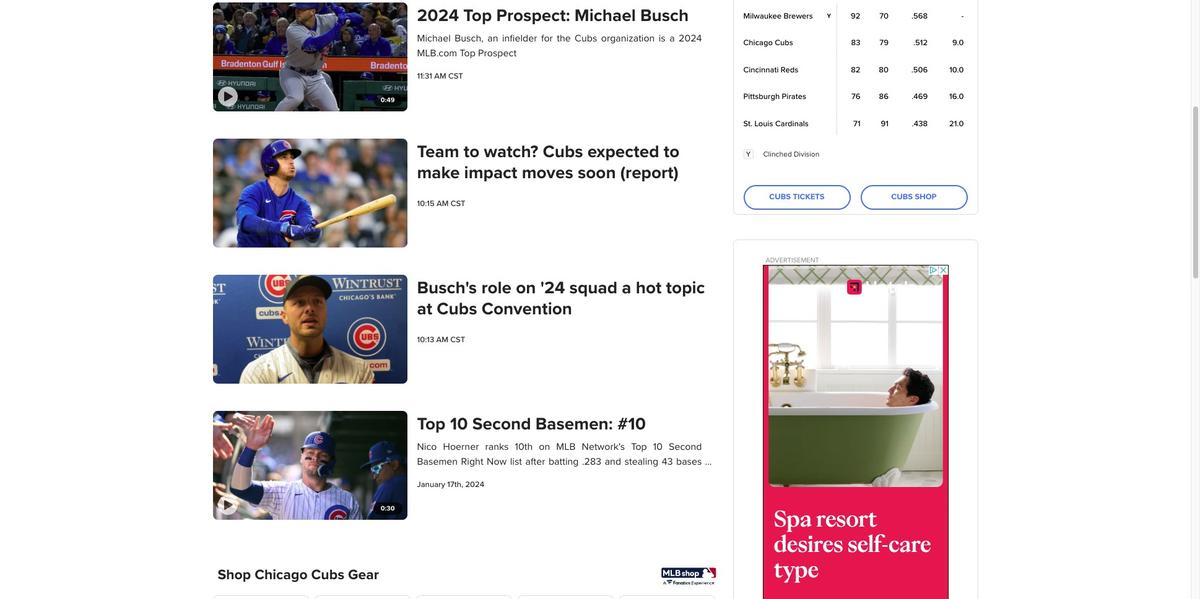 Task type: locate. For each thing, give the bounding box(es) containing it.
on left '24
[[516, 277, 536, 299]]

1 vertical spatial on
[[539, 441, 550, 453]]

top
[[463, 5, 492, 26], [460, 47, 476, 59], [417, 414, 446, 435], [631, 441, 647, 453]]

top 10 second basemen: #10 image
[[213, 411, 407, 520]]

cubs
[[575, 32, 597, 45], [775, 38, 793, 48], [543, 141, 583, 162], [770, 192, 791, 202], [891, 192, 913, 202], [437, 299, 477, 320], [311, 567, 344, 584]]

pittsburgh
[[744, 92, 780, 102]]

0 vertical spatial second
[[472, 414, 531, 435]]

on
[[516, 277, 536, 299], [539, 441, 550, 453]]

cst for busch's
[[450, 335, 465, 345]]

for
[[541, 32, 553, 45]]

1 horizontal spatial chicago
[[744, 38, 773, 48]]

a right is
[[670, 32, 675, 45]]

80
[[879, 65, 889, 75]]

10:13 am cst
[[417, 335, 465, 345]]

hot
[[636, 277, 662, 299]]

cst right 10:15 at the top of page
[[451, 199, 465, 209]]

.283
[[582, 456, 602, 468]]

organization
[[601, 32, 655, 45]]

1 vertical spatial am
[[437, 199, 449, 209]]

1 horizontal spatial on
[[539, 441, 550, 453]]

convention
[[482, 299, 572, 320]]

10 up 43
[[653, 441, 663, 453]]

chicago cubs
[[744, 38, 793, 48]]

0 horizontal spatial chicago
[[255, 567, 308, 584]]

top up stealing
[[631, 441, 647, 453]]

cubs shop
[[891, 192, 937, 202]]

1 vertical spatial a
[[622, 277, 631, 299]]

43
[[662, 456, 673, 468]]

am right "10:13"
[[436, 335, 448, 345]]

on up after
[[539, 441, 550, 453]]

1 vertical spatial 2024
[[679, 32, 702, 45]]

0 horizontal spatial a
[[622, 277, 631, 299]]

to right expected
[[664, 141, 680, 162]]

and
[[605, 456, 621, 468]]

1 vertical spatial michael
[[417, 32, 451, 45]]

0 vertical spatial 10
[[450, 414, 468, 435]]

team to watch? cubs expected to make impact moves soon (report)
[[417, 141, 680, 183]]

second up bases
[[669, 441, 702, 453]]

michael up organization
[[575, 5, 636, 26]]

second
[[472, 414, 531, 435], [669, 441, 702, 453]]

1 horizontal spatial michael
[[575, 5, 636, 26]]

1 vertical spatial cst
[[451, 199, 465, 209]]

0 vertical spatial shop
[[915, 192, 937, 202]]

2 vertical spatial cst
[[450, 335, 465, 345]]

10:15
[[417, 199, 435, 209]]

cubs inside team to watch? cubs expected to make impact moves soon (report)
[[543, 141, 583, 162]]

10 up hoerner
[[450, 414, 468, 435]]

nico
[[417, 441, 437, 453]]

.506
[[912, 65, 928, 75]]

1 vertical spatial y
[[746, 150, 751, 159]]

cubs tickets
[[770, 192, 825, 202]]

cubs shop link
[[861, 185, 968, 210]]

0 horizontal spatial on
[[516, 277, 536, 299]]

1 horizontal spatial second
[[669, 441, 702, 453]]

0 horizontal spatial 10
[[450, 414, 468, 435]]

0 vertical spatial 2024
[[417, 5, 459, 26]]

0 vertical spatial chicago
[[744, 38, 773, 48]]

1 horizontal spatial shop
[[915, 192, 937, 202]]

0 horizontal spatial y
[[746, 150, 751, 159]]

y left clinched
[[746, 150, 751, 159]]

busch,
[[455, 32, 484, 45]]

0 horizontal spatial to
[[464, 141, 480, 162]]

a inside busch's role on '24 squad a hot topic at cubs convention
[[622, 277, 631, 299]]

division
[[794, 150, 820, 159]]

1 horizontal spatial a
[[670, 32, 675, 45]]

a left hot
[[622, 277, 631, 299]]

prospect:
[[496, 5, 570, 26]]

to right team
[[464, 141, 480, 162]]

am right 10:15 at the top of page
[[437, 199, 449, 209]]

shop
[[915, 192, 937, 202], [218, 567, 251, 584]]

.512
[[914, 38, 928, 48]]

am for busch's
[[436, 335, 448, 345]]

0 vertical spatial michael
[[575, 5, 636, 26]]

michael up mlb.com
[[417, 32, 451, 45]]

0 horizontal spatial shop
[[218, 567, 251, 584]]

am
[[434, 71, 446, 81], [437, 199, 449, 209], [436, 335, 448, 345]]

1 horizontal spatial 10
[[653, 441, 663, 453]]

chicago
[[744, 38, 773, 48], [255, 567, 308, 584]]

2024 right is
[[679, 32, 702, 45]]

moves
[[522, 162, 573, 183]]

1 vertical spatial chicago
[[255, 567, 308, 584]]

2024 up mlb.com
[[417, 5, 459, 26]]

cst right "10:13"
[[450, 335, 465, 345]]

1 to from the left
[[464, 141, 480, 162]]

1 horizontal spatial 2024
[[465, 480, 484, 490]]

92
[[851, 11, 861, 21]]

topic
[[666, 277, 705, 299]]

an
[[488, 32, 498, 45]]

0 vertical spatial on
[[516, 277, 536, 299]]

10.0
[[950, 65, 964, 75]]

10
[[450, 414, 468, 435], [653, 441, 663, 453]]

on inside busch's role on '24 squad a hot topic at cubs convention
[[516, 277, 536, 299]]

cincinnati reds
[[744, 65, 799, 75]]

second up ranks
[[472, 414, 531, 435]]

y
[[827, 12, 831, 20], [746, 150, 751, 159]]

basemen:
[[536, 414, 613, 435]]

0 horizontal spatial second
[[472, 414, 531, 435]]

cst
[[448, 71, 463, 81], [451, 199, 465, 209], [450, 335, 465, 345]]

on inside top 10 second basemen: #10 nico hoerner ranks 10th on mlb network's top 10 second basemen right now list after batting .283 and stealing 43 bases in 2023 january 17th, 2024
[[539, 441, 550, 453]]

shop chicago cubs gear
[[218, 567, 379, 584]]

82
[[851, 65, 861, 75]]

17th,
[[447, 480, 463, 490]]

0 horizontal spatial 2024
[[417, 5, 459, 26]]

10:13
[[417, 335, 434, 345]]

cincinnati
[[744, 65, 779, 75]]

11:31
[[417, 71, 432, 81]]

2024
[[417, 5, 459, 26], [679, 32, 702, 45], [465, 480, 484, 490]]

0 vertical spatial a
[[670, 32, 675, 45]]

tickets
[[793, 192, 825, 202]]

10:15 am cst
[[417, 199, 465, 209]]

1 horizontal spatial to
[[664, 141, 680, 162]]

cubs inside busch's role on '24 squad a hot topic at cubs convention
[[437, 299, 477, 320]]

a
[[670, 32, 675, 45], [622, 277, 631, 299]]

am right 11:31
[[434, 71, 446, 81]]

cubs inside 2024 top prospect: michael busch michael busch, an infielder for the cubs organization is a 2024 mlb.com top prospect
[[575, 32, 597, 45]]

1 vertical spatial second
[[669, 441, 702, 453]]

busch
[[640, 5, 689, 26]]

prospect
[[478, 47, 517, 59]]

2 vertical spatial 2024
[[465, 480, 484, 490]]

2 vertical spatial am
[[436, 335, 448, 345]]

impact
[[464, 162, 518, 183]]

2024 right 17th,
[[465, 480, 484, 490]]

0 vertical spatial y
[[827, 12, 831, 20]]

team
[[417, 141, 459, 162]]

top down busch, at left top
[[460, 47, 476, 59]]

y left 92
[[827, 12, 831, 20]]

cst down mlb.com
[[448, 71, 463, 81]]

.568
[[912, 11, 928, 21]]

2 to from the left
[[664, 141, 680, 162]]

milwaukee
[[744, 11, 782, 21]]



Task type: describe. For each thing, give the bounding box(es) containing it.
busch's role on '24 squad a hot topic at cubs convention image
[[213, 275, 407, 384]]

71
[[854, 119, 861, 129]]

ranks
[[485, 441, 509, 453]]

76
[[852, 92, 861, 102]]

watch?
[[484, 141, 538, 162]]

at
[[417, 299, 432, 320]]

1 horizontal spatial y
[[827, 12, 831, 20]]

clinched
[[763, 150, 792, 159]]

1 vertical spatial shop
[[218, 567, 251, 584]]

pirates
[[782, 92, 806, 102]]

st. louis cardinals
[[744, 119, 809, 129]]

cubs tickets link
[[744, 185, 851, 210]]

10th
[[515, 441, 533, 453]]

0:30
[[381, 505, 395, 513]]

2023
[[427, 471, 451, 483]]

70
[[880, 11, 889, 21]]

soon
[[578, 162, 616, 183]]

21.0
[[950, 119, 964, 129]]

0:49
[[381, 96, 395, 104]]

.438
[[912, 119, 928, 129]]

-
[[962, 11, 964, 21]]

infielder
[[502, 32, 537, 45]]

top prospects: michael busch, inf, cubs image
[[213, 2, 407, 112]]

hoerner
[[443, 441, 479, 453]]

2024 inside top 10 second basemen: #10 nico hoerner ranks 10th on mlb network's top 10 second basemen right now list after batting .283 and stealing 43 bases in 2023 january 17th, 2024
[[465, 480, 484, 490]]

st.
[[744, 119, 753, 129]]

reds
[[781, 65, 799, 75]]

mlbshop image
[[660, 567, 718, 586]]

batting
[[549, 456, 579, 468]]

gear
[[348, 567, 379, 584]]

advertisement element
[[763, 265, 949, 600]]

#10
[[618, 414, 646, 435]]

squad
[[570, 277, 618, 299]]

mlb.com
[[417, 47, 457, 59]]

network's
[[582, 441, 625, 453]]

2 horizontal spatial 2024
[[679, 32, 702, 45]]

top up busch, at left top
[[463, 5, 492, 26]]

16.0
[[950, 92, 964, 102]]

is
[[659, 32, 666, 45]]

role
[[481, 277, 512, 299]]

shop inside the cubs shop "link"
[[915, 192, 937, 202]]

louis
[[755, 119, 773, 129]]

11:31 am cst
[[417, 71, 463, 81]]

am for team
[[437, 199, 449, 209]]

79
[[880, 38, 889, 48]]

brewers
[[784, 11, 813, 21]]

0 horizontal spatial michael
[[417, 32, 451, 45]]

cubs inside "link"
[[891, 192, 913, 202]]

bases
[[676, 456, 702, 468]]

cardinals
[[775, 119, 809, 129]]

top up nico
[[417, 414, 446, 435]]

1 vertical spatial 10
[[653, 441, 663, 453]]

expected
[[588, 141, 659, 162]]

0 vertical spatial cst
[[448, 71, 463, 81]]

stealing
[[625, 456, 659, 468]]

cst for team
[[451, 199, 465, 209]]

now
[[487, 456, 507, 468]]

mlb
[[556, 441, 576, 453]]

a inside 2024 top prospect: michael busch michael busch, an infielder for the cubs organization is a 2024 mlb.com top prospect
[[670, 32, 675, 45]]

list
[[510, 456, 522, 468]]

9.0
[[953, 38, 964, 48]]

83
[[851, 38, 861, 48]]

the
[[557, 32, 571, 45]]

milwaukee brewers
[[744, 11, 813, 21]]

busch's
[[417, 277, 477, 299]]

2024 top prospect: michael busch michael busch, an infielder for the cubs organization is a 2024 mlb.com top prospect
[[417, 5, 702, 59]]

basemen
[[417, 456, 458, 468]]

busch's role on '24 squad a hot topic at cubs convention
[[417, 277, 705, 320]]

0 vertical spatial am
[[434, 71, 446, 81]]

right
[[461, 456, 484, 468]]

in
[[417, 471, 425, 483]]

91
[[881, 119, 889, 129]]

team to watch? cubs expected to make impact moves soon (report) image
[[213, 139, 407, 248]]

top 10 second basemen: #10 nico hoerner ranks 10th on mlb network's top 10 second basemen right now list after batting .283 and stealing 43 bases in 2023 january 17th, 2024
[[417, 414, 702, 490]]

(report)
[[620, 162, 679, 183]]

86
[[879, 92, 889, 102]]

january
[[417, 480, 445, 490]]

'24
[[541, 277, 565, 299]]

after
[[526, 456, 545, 468]]

clinched division
[[763, 150, 820, 159]]

pittsburgh pirates
[[744, 92, 806, 102]]

.469
[[912, 92, 928, 102]]

make
[[417, 162, 460, 183]]



Task type: vqa. For each thing, say whether or not it's contained in the screenshot.
topmost CHICAGO
yes



